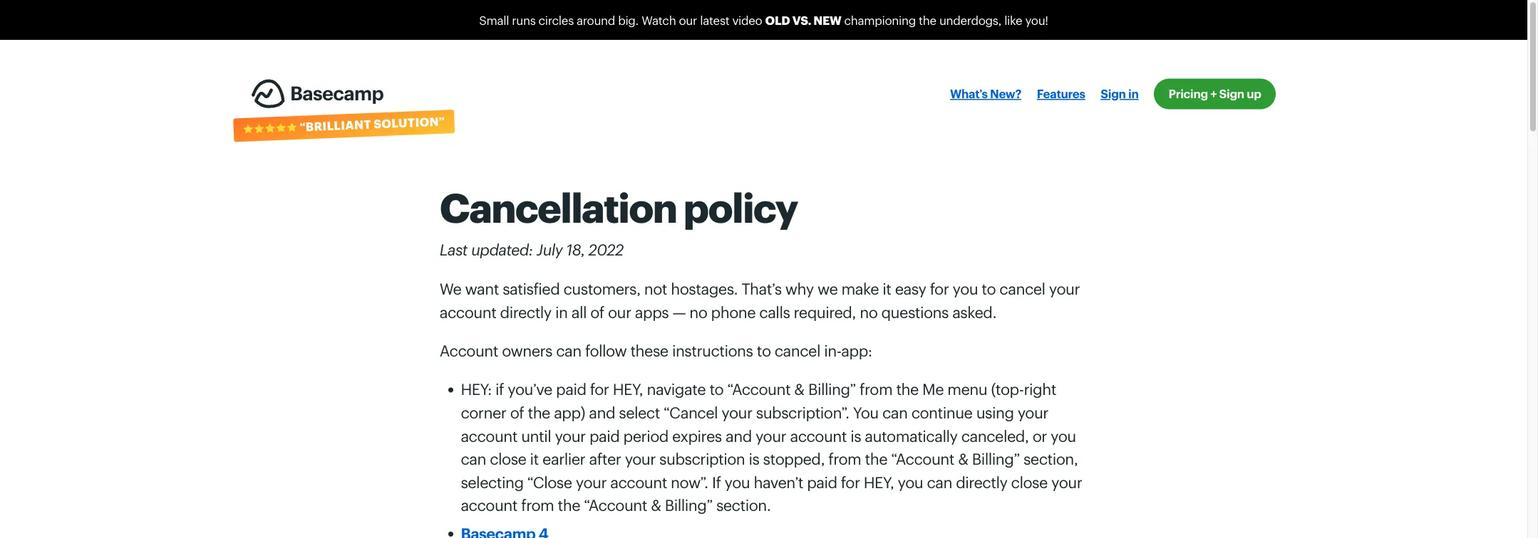 Task type: locate. For each thing, give the bounding box(es) containing it.
billing" down canceled, at the bottom of the page
[[972, 450, 1020, 468]]

0 horizontal spatial "account
[[584, 497, 647, 515]]

1 horizontal spatial our
[[679, 13, 697, 27]]

account
[[440, 342, 498, 360]]

0 vertical spatial and
[[589, 404, 615, 422]]

sign right the '+'
[[1220, 86, 1245, 101]]

up
[[1247, 86, 1262, 101]]

0 horizontal spatial no
[[690, 303, 708, 321]]

cancel inside 'we want satisfied customers, not hostages. that's why we make it easy for you to cancel your account directly in all of our apps — no phone calls required, no questions asked.'
[[1000, 280, 1046, 298]]

"account
[[727, 380, 791, 399], [891, 450, 955, 468], [584, 497, 647, 515]]

basecamp
[[290, 82, 384, 105]]

you up asked. on the bottom of page
[[953, 280, 978, 298]]

to up asked. on the bottom of page
[[982, 280, 996, 298]]

0 horizontal spatial in
[[555, 303, 568, 321]]

make
[[842, 280, 879, 298]]

customers,
[[564, 280, 641, 298]]

1 vertical spatial our
[[608, 303, 631, 321]]

0 vertical spatial close
[[490, 450, 526, 468]]

2022
[[589, 241, 624, 259]]

and right expires
[[726, 427, 752, 445]]

in
[[1129, 86, 1139, 101], [555, 303, 568, 321]]

billing" up subscription". at bottom
[[808, 380, 856, 399]]

menu
[[948, 380, 988, 399]]

no
[[690, 303, 708, 321], [860, 303, 878, 321]]

follow
[[585, 342, 627, 360]]

0 vertical spatial our
[[679, 13, 697, 27]]

features
[[1037, 86, 1086, 101]]

hey,
[[613, 380, 643, 399], [864, 473, 894, 492]]

in left pricing
[[1129, 86, 1139, 101]]

satisfied
[[503, 280, 560, 298]]

"cancel
[[664, 404, 718, 422]]

0 horizontal spatial close
[[490, 450, 526, 468]]

1 vertical spatial hey,
[[864, 473, 894, 492]]

asked.
[[953, 303, 997, 321]]

last updated: july 18, 2022
[[440, 241, 624, 259]]

of down you've
[[510, 404, 524, 422]]

paid up after
[[590, 427, 620, 445]]

for
[[930, 280, 949, 298], [590, 380, 609, 399], [841, 473, 860, 492]]

2 horizontal spatial &
[[958, 450, 969, 468]]

it
[[883, 280, 891, 298], [530, 450, 539, 468]]

close down section,
[[1011, 473, 1048, 492]]

1 vertical spatial cancel
[[775, 342, 821, 360]]

and right app)
[[589, 404, 615, 422]]

our down customers,
[[608, 303, 631, 321]]

& down canceled, at the bottom of the page
[[958, 450, 969, 468]]

0 vertical spatial directly
[[500, 303, 552, 321]]

using
[[976, 404, 1014, 422]]

can
[[556, 342, 582, 360], [883, 404, 908, 422], [461, 450, 486, 468], [927, 473, 952, 492]]

the
[[919, 13, 937, 27], [896, 380, 919, 399], [528, 404, 550, 422], [865, 450, 888, 468], [558, 497, 580, 515]]

1 horizontal spatial for
[[841, 473, 860, 492]]

0 horizontal spatial our
[[608, 303, 631, 321]]

of right all at the bottom
[[590, 303, 604, 321]]

from
[[860, 380, 893, 399], [829, 450, 861, 468], [521, 497, 554, 515]]

hey: if you've paid for hey, navigate to "account & billing" from the me menu (top-right corner of the app) and select "cancel your subscription". you can continue using your account until your paid period expires and your account is automatically canceled, or you can close it earlier after your subscription is stopped, from the "account & billing" section, selecting "close your account now". if you haven't paid for hey, you can directly close your account from the "account & billing" section.
[[461, 380, 1082, 515]]

billing"
[[808, 380, 856, 399], [972, 450, 1020, 468], [665, 497, 713, 515]]

2 horizontal spatial "account
[[891, 450, 955, 468]]

solution"
[[374, 114, 445, 131]]

0 horizontal spatial is
[[749, 450, 760, 468]]

owners
[[502, 342, 553, 360]]

policy
[[684, 184, 798, 231]]

1 vertical spatial to
[[757, 342, 771, 360]]

automatically
[[865, 427, 958, 445]]

account down the want
[[440, 303, 496, 321]]

1 vertical spatial for
[[590, 380, 609, 399]]

1 vertical spatial directly
[[956, 473, 1008, 492]]

in left all at the bottom
[[555, 303, 568, 321]]

no down make
[[860, 303, 878, 321]]

you right if
[[725, 473, 750, 492]]

from down '"close'
[[521, 497, 554, 515]]

1 horizontal spatial sign
[[1220, 86, 1245, 101]]

and
[[589, 404, 615, 422], [726, 427, 752, 445]]

1 horizontal spatial paid
[[590, 427, 620, 445]]

you
[[953, 280, 978, 298], [1051, 427, 1076, 445], [725, 473, 750, 492], [898, 473, 923, 492]]

can up selecting
[[461, 450, 486, 468]]

2 sign from the left
[[1220, 86, 1245, 101]]

all
[[572, 303, 587, 321]]

to down calls
[[757, 342, 771, 360]]

directly down satisfied
[[500, 303, 552, 321]]

it down until
[[530, 450, 539, 468]]

from up the you
[[860, 380, 893, 399]]

0 horizontal spatial directly
[[500, 303, 552, 321]]

your inside 'we want satisfied customers, not hostages. that's why we make it easy for you to cancel your account directly in all of our apps — no phone calls required, no questions asked.'
[[1049, 280, 1080, 298]]

0 vertical spatial for
[[930, 280, 949, 298]]

is down the you
[[851, 427, 861, 445]]

1 vertical spatial paid
[[590, 427, 620, 445]]

1 vertical spatial in
[[555, 303, 568, 321]]

2 horizontal spatial billing"
[[972, 450, 1020, 468]]

big.
[[618, 13, 639, 27]]

account
[[440, 303, 496, 321], [461, 427, 518, 445], [790, 427, 847, 445], [610, 473, 667, 492], [461, 497, 518, 515]]

is up haven't
[[749, 450, 760, 468]]

1 horizontal spatial of
[[590, 303, 604, 321]]

to up '"cancel' at the bottom
[[710, 380, 724, 399]]

0 horizontal spatial paid
[[556, 380, 586, 399]]

"brilliant
[[300, 117, 372, 134]]

1 sign from the left
[[1101, 86, 1126, 101]]

it inside the 'hey: if you've paid for hey, navigate to "account & billing" from the me menu (top-right corner of the app) and select "cancel your subscription". you can continue using your account until your paid period expires and your account is automatically canceled, or you can close it earlier after your subscription is stopped, from the "account & billing" section, selecting "close your account now". if you haven't paid for hey, you can directly close your account from the "account & billing" section.'
[[530, 450, 539, 468]]

+
[[1211, 86, 1217, 101]]

underdogs,
[[940, 13, 1002, 27]]

account down after
[[610, 473, 667, 492]]

0 horizontal spatial cancel
[[775, 342, 821, 360]]

no right —
[[690, 303, 708, 321]]

close up selecting
[[490, 450, 526, 468]]

section.
[[716, 497, 771, 515]]

paid
[[556, 380, 586, 399], [590, 427, 620, 445], [807, 473, 837, 492]]

canceled,
[[962, 427, 1029, 445]]

0 horizontal spatial billing"
[[665, 497, 713, 515]]

0 vertical spatial of
[[590, 303, 604, 321]]

directly inside the 'hey: if you've paid for hey, navigate to "account & billing" from the me menu (top-right corner of the app) and select "cancel your subscription". you can continue using your account until your paid period expires and your account is automatically canceled, or you can close it earlier after your subscription is stopped, from the "account & billing" section, selecting "close your account now". if you haven't paid for hey, you can directly close your account from the "account & billing" section.'
[[956, 473, 1008, 492]]

1 horizontal spatial cancel
[[1000, 280, 1046, 298]]

the down automatically
[[865, 450, 888, 468]]

haven't
[[754, 473, 803, 492]]

1 horizontal spatial is
[[851, 427, 861, 445]]

calls
[[759, 303, 790, 321]]

can down automatically
[[927, 473, 952, 492]]

billing" down now".
[[665, 497, 713, 515]]

0 horizontal spatial hey,
[[613, 380, 643, 399]]

our left latest
[[679, 13, 697, 27]]

1 horizontal spatial hey,
[[864, 473, 894, 492]]

1 horizontal spatial billing"
[[808, 380, 856, 399]]

latest
[[700, 13, 730, 27]]

0 vertical spatial cancel
[[1000, 280, 1046, 298]]

1 vertical spatial of
[[510, 404, 524, 422]]

you inside 'we want satisfied customers, not hostages. that's why we make it easy for you to cancel your account directly in all of our apps — no phone calls required, no questions asked.'
[[953, 280, 978, 298]]

updated:
[[471, 241, 533, 259]]

2 horizontal spatial to
[[982, 280, 996, 298]]

right
[[1024, 380, 1056, 399]]

from right stopped,
[[829, 450, 861, 468]]

0 horizontal spatial sign
[[1101, 86, 1126, 101]]

like
[[1005, 13, 1023, 27]]

hey, up select
[[613, 380, 643, 399]]

cancellation policy
[[440, 184, 798, 231]]

apps
[[635, 303, 669, 321]]

now".
[[671, 473, 708, 492]]

1 vertical spatial is
[[749, 450, 760, 468]]

cancellation
[[440, 184, 677, 231]]

is
[[851, 427, 861, 445], [749, 450, 760, 468]]

"account down automatically
[[891, 450, 955, 468]]

your
[[1049, 280, 1080, 298], [722, 404, 753, 422], [1018, 404, 1049, 422], [555, 427, 586, 445], [756, 427, 787, 445], [625, 450, 656, 468], [576, 473, 607, 492], [1052, 473, 1082, 492]]

or
[[1033, 427, 1047, 445]]

account down subscription". at bottom
[[790, 427, 847, 445]]

1 vertical spatial it
[[530, 450, 539, 468]]

that's
[[742, 280, 782, 298]]

0 vertical spatial it
[[883, 280, 891, 298]]

app:
[[842, 342, 872, 360]]

close
[[490, 450, 526, 468], [1011, 473, 1048, 492]]

me
[[923, 380, 944, 399]]

2 vertical spatial to
[[710, 380, 724, 399]]

0 vertical spatial billing"
[[808, 380, 856, 399]]

0 horizontal spatial to
[[710, 380, 724, 399]]

after
[[589, 450, 621, 468]]

& down subscription
[[651, 497, 661, 515]]

instructions
[[672, 342, 753, 360]]

account inside 'we want satisfied customers, not hostages. that's why we make it easy for you to cancel your account directly in all of our apps — no phone calls required, no questions asked.'
[[440, 303, 496, 321]]

subscription
[[660, 450, 745, 468]]

"account down after
[[584, 497, 647, 515]]

for inside 'we want satisfied customers, not hostages. that's why we make it easy for you to cancel your account directly in all of our apps — no phone calls required, no questions asked.'
[[930, 280, 949, 298]]

sign right features in the top right of the page
[[1101, 86, 1126, 101]]

1 horizontal spatial in
[[1129, 86, 1139, 101]]

2 horizontal spatial for
[[930, 280, 949, 298]]

1 horizontal spatial it
[[883, 280, 891, 298]]

navigate
[[647, 380, 706, 399]]

1 horizontal spatial no
[[860, 303, 878, 321]]

paid up app)
[[556, 380, 586, 399]]

1 vertical spatial &
[[958, 450, 969, 468]]

0 horizontal spatial &
[[651, 497, 661, 515]]

we
[[818, 280, 838, 298]]

1 horizontal spatial directly
[[956, 473, 1008, 492]]

the left 'me'
[[896, 380, 919, 399]]

we want satisfied customers, not hostages. that's why we make it easy for you to cancel your account directly in all of our apps — no phone calls required, no questions asked.
[[440, 280, 1080, 321]]

1 horizontal spatial to
[[757, 342, 771, 360]]

1 vertical spatial from
[[829, 450, 861, 468]]

& up subscription". at bottom
[[794, 380, 805, 399]]

paid down stopped,
[[807, 473, 837, 492]]

0 vertical spatial paid
[[556, 380, 586, 399]]

2 vertical spatial paid
[[807, 473, 837, 492]]

1 horizontal spatial and
[[726, 427, 752, 445]]

0 vertical spatial to
[[982, 280, 996, 298]]

1 horizontal spatial "account
[[727, 380, 791, 399]]

0 horizontal spatial of
[[510, 404, 524, 422]]

sign
[[1101, 86, 1126, 101], [1220, 86, 1245, 101]]

1 vertical spatial billing"
[[972, 450, 1020, 468]]

0 vertical spatial is
[[851, 427, 861, 445]]

directly down canceled, at the bottom of the page
[[956, 473, 1008, 492]]

to inside the 'hey: if you've paid for hey, navigate to "account & billing" from the me menu (top-right corner of the app) and select "cancel your subscription". you can continue using your account until your paid period expires and your account is automatically canceled, or you can close it earlier after your subscription is stopped, from the "account & billing" section, selecting "close your account now". if you haven't paid for hey, you can directly close your account from the "account & billing" section.'
[[710, 380, 724, 399]]

can up automatically
[[883, 404, 908, 422]]

"account up subscription". at bottom
[[727, 380, 791, 399]]

1 vertical spatial and
[[726, 427, 752, 445]]

hey, down automatically
[[864, 473, 894, 492]]

it left easy
[[883, 280, 891, 298]]

1 horizontal spatial &
[[794, 380, 805, 399]]

0 horizontal spatial for
[[590, 380, 609, 399]]

earlier
[[543, 450, 586, 468]]

0 horizontal spatial it
[[530, 450, 539, 468]]

1 vertical spatial close
[[1011, 473, 1048, 492]]



Task type: describe. For each thing, give the bounding box(es) containing it.
want
[[465, 280, 499, 298]]

corner
[[461, 404, 506, 422]]

(top-
[[991, 380, 1024, 399]]

you've
[[508, 380, 552, 399]]

"close
[[527, 473, 572, 492]]

—
[[673, 303, 686, 321]]

hey:
[[461, 380, 492, 399]]

the down '"close'
[[558, 497, 580, 515]]

hostages.
[[671, 280, 738, 298]]

what's new?
[[950, 86, 1022, 101]]

1 no from the left
[[690, 303, 708, 321]]

selecting
[[461, 473, 524, 492]]

features link
[[1037, 79, 1086, 110]]

can left follow at the left bottom
[[556, 342, 582, 360]]

around
[[577, 13, 615, 27]]

2 vertical spatial "account
[[584, 497, 647, 515]]

0 horizontal spatial and
[[589, 404, 615, 422]]

runs
[[512, 13, 536, 27]]

you
[[853, 404, 879, 422]]

to inside 'we want satisfied customers, not hostages. that's why we make it easy for you to cancel your account directly in all of our apps — no phone calls required, no questions asked.'
[[982, 280, 996, 298]]

vs.
[[792, 13, 811, 27]]

not
[[644, 280, 667, 298]]

expires
[[672, 427, 722, 445]]

small
[[479, 13, 509, 27]]

2 vertical spatial &
[[651, 497, 661, 515]]

subscription".
[[756, 404, 849, 422]]

0 vertical spatial from
[[860, 380, 893, 399]]

video
[[732, 13, 762, 27]]

in inside 'we want satisfied customers, not hostages. that's why we make it easy for you to cancel your account directly in all of our apps — no phone calls required, no questions asked.'
[[555, 303, 568, 321]]

the left underdogs,
[[919, 13, 937, 27]]

championing
[[844, 13, 916, 27]]

period
[[624, 427, 669, 445]]

1 horizontal spatial close
[[1011, 473, 1048, 492]]

0 vertical spatial "account
[[727, 380, 791, 399]]

2 vertical spatial billing"
[[665, 497, 713, 515]]

last
[[440, 241, 467, 259]]

you down automatically
[[898, 473, 923, 492]]

watch
[[642, 13, 676, 27]]

select
[[619, 404, 660, 422]]

account down corner
[[461, 427, 518, 445]]

pricing
[[1169, 86, 1208, 101]]

phone
[[711, 303, 756, 321]]

directly inside 'we want satisfied customers, not hostages. that's why we make it easy for you to cancel your account directly in all of our apps — no phone calls required, no questions asked.'
[[500, 303, 552, 321]]

2 vertical spatial for
[[841, 473, 860, 492]]

2 horizontal spatial paid
[[807, 473, 837, 492]]

0 vertical spatial hey,
[[613, 380, 643, 399]]

easy
[[895, 280, 926, 298]]

2 no from the left
[[860, 303, 878, 321]]

these
[[631, 342, 669, 360]]

account down selecting
[[461, 497, 518, 515]]

0 vertical spatial in
[[1129, 86, 1139, 101]]

required,
[[794, 303, 856, 321]]

what's
[[950, 86, 988, 101]]

app)
[[554, 404, 585, 422]]

"brilliant solution"
[[300, 114, 445, 134]]

it inside 'we want satisfied customers, not hostages. that's why we make it easy for you to cancel your account directly in all of our apps — no phone calls required, no questions asked.'
[[883, 280, 891, 298]]

old
[[765, 13, 790, 27]]

pricing + sign up
[[1169, 86, 1262, 101]]

section,
[[1024, 450, 1078, 468]]

of inside the 'hey: if you've paid for hey, navigate to "account & billing" from the me menu (top-right corner of the app) and select "cancel your subscription". you can continue using your account until your paid period expires and your account is automatically canceled, or you can close it earlier after your subscription is stopped, from the "account & billing" section, selecting "close your account now". if you haven't paid for hey, you can directly close your account from the "account & billing" section.'
[[510, 404, 524, 422]]

stopped,
[[763, 450, 825, 468]]

0 vertical spatial &
[[794, 380, 805, 399]]

of inside 'we want satisfied customers, not hostages. that's why we make it easy for you to cancel your account directly in all of our apps — no phone calls required, no questions asked.'
[[590, 303, 604, 321]]

sign in link
[[1101, 79, 1139, 110]]

if
[[712, 473, 721, 492]]

questions
[[882, 303, 949, 321]]

you right or
[[1051, 427, 1076, 445]]

new?
[[990, 86, 1022, 101]]

our inside 'we want satisfied customers, not hostages. that's why we make it easy for you to cancel your account directly in all of our apps — no phone calls required, no questions asked.'
[[608, 303, 631, 321]]

small runs circles around big. watch our latest video old vs. new championing the underdogs, like you!
[[479, 13, 1049, 27]]

you!
[[1026, 13, 1049, 27]]

the up until
[[528, 404, 550, 422]]

in-
[[824, 342, 842, 360]]

circles
[[539, 13, 574, 27]]

why
[[786, 280, 814, 298]]

we
[[440, 280, 462, 298]]

sign in
[[1101, 86, 1139, 101]]

account owners can follow these instructions to cancel in-app:
[[440, 342, 872, 360]]

continue
[[912, 404, 973, 422]]

until
[[521, 427, 551, 445]]

if
[[496, 380, 504, 399]]

18,
[[566, 241, 585, 259]]

july
[[537, 241, 563, 259]]

2 vertical spatial from
[[521, 497, 554, 515]]

1 vertical spatial "account
[[891, 450, 955, 468]]

pricing + sign up link
[[1154, 79, 1276, 110]]



Task type: vqa. For each thing, say whether or not it's contained in the screenshot.
customizable
no



